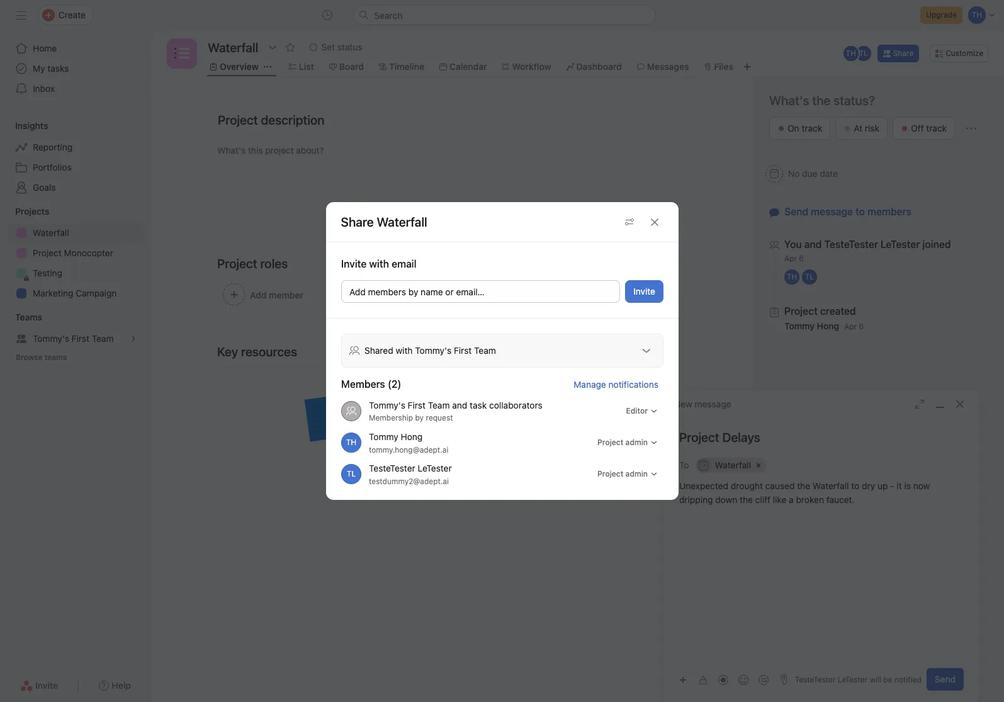 Task type: describe. For each thing, give the bounding box(es) containing it.
a inside "unexpected drought caused the waterfall to dry up - it is now dripping down the cliff like a broken faucet."
[[789, 494, 794, 505]]

tommy inside tommy hong tommy.hong@adept.ai
[[369, 431, 398, 442]]

goals link
[[8, 178, 144, 198]]

admin for tommy hong
[[626, 438, 648, 447]]

add
[[349, 287, 366, 297]]

waterfall for 'waterfall' cell
[[715, 460, 752, 471]]

shared
[[506, 389, 534, 400]]

what's the status?
[[770, 93, 876, 108]]

and inside align your team around a shared vision with a project brief and supporting resources.
[[455, 403, 470, 414]]

dashboard
[[577, 61, 622, 72]]

record a video image
[[719, 675, 729, 685]]

testing
[[33, 268, 62, 278]]

insights element
[[0, 115, 151, 200]]

add members by name or email…
[[349, 287, 485, 297]]

brief inside align your team around a shared vision with a project brief and supporting resources.
[[433, 403, 452, 414]]

testetester letester will be notified
[[795, 675, 922, 684]]

project permissions image
[[625, 217, 635, 227]]

project admin button
[[592, 466, 664, 483]]

apr inside project created tommy hong apr 6
[[845, 322, 857, 331]]

hide sidebar image
[[16, 10, 26, 20]]

board link
[[329, 60, 364, 74]]

6 inside project created tommy hong apr 6
[[860, 322, 864, 331]]

send message to members button
[[785, 206, 912, 217]]

risk
[[865, 123, 880, 134]]

hong inside project created tommy hong apr 6
[[817, 321, 840, 331]]

testing link
[[8, 263, 144, 283]]

list image
[[174, 46, 190, 61]]

apr inside you and testetester letester joined apr 6
[[785, 254, 797, 263]]

the status?
[[813, 93, 876, 108]]

share
[[894, 49, 914, 58]]

create
[[418, 429, 446, 440]]

tasks
[[47, 63, 69, 74]]

browse
[[16, 353, 43, 362]]

marketing
[[33, 288, 73, 299]]

or
[[445, 287, 454, 297]]

0 vertical spatial the
[[798, 481, 811, 491]]

tommy's first team and task collaborators membership by request
[[369, 400, 543, 423]]

goals
[[33, 182, 56, 193]]

task
[[470, 400, 487, 411]]

with email
[[369, 258, 416, 270]]

and inside you and testetester letester joined apr 6
[[805, 239, 822, 250]]

editor
[[626, 406, 648, 416]]

project inside align your team around a shared vision with a project brief and supporting resources.
[[403, 403, 431, 414]]

project for testetester letester
[[598, 469, 624, 479]]

around
[[468, 389, 497, 400]]

tommy.hong@adept.ai
[[369, 445, 448, 454]]

like
[[773, 494, 787, 505]]

Add subject text field
[[665, 429, 980, 447]]

on track button
[[770, 117, 831, 140]]

0 horizontal spatial invite
[[35, 680, 58, 691]]

teams
[[15, 312, 42, 323]]

toolbar inside "dialog"
[[675, 671, 775, 689]]

project privacy dialog image
[[642, 346, 652, 356]]

-
[[891, 481, 895, 491]]

tommy hong link
[[785, 321, 840, 331]]

members (2)
[[341, 379, 401, 390]]

browse teams
[[16, 353, 67, 362]]

inbox
[[33, 83, 55, 94]]

0 vertical spatial invite button
[[625, 280, 664, 303]]

on
[[788, 123, 800, 134]]

by inside button
[[408, 287, 418, 297]]

0 horizontal spatial a
[[499, 389, 504, 400]]

supporting
[[472, 403, 516, 414]]

send button
[[927, 668, 964, 691]]

marketing campaign
[[33, 288, 117, 299]]

tommy hong tommy.hong@adept.ai
[[369, 431, 448, 454]]

2 horizontal spatial th
[[846, 49, 857, 58]]

share waterfall
[[341, 214, 428, 229]]

be
[[884, 675, 893, 684]]

membership
[[369, 413, 413, 423]]

workflow
[[512, 61, 552, 72]]

invite for invite with email
[[341, 258, 367, 270]]

now
[[914, 481, 931, 491]]

project for tommy hong
[[598, 438, 624, 447]]

hong inside tommy hong tommy.hong@adept.ai
[[401, 431, 423, 442]]

global element
[[0, 31, 151, 106]]

down
[[716, 494, 738, 505]]

0 horizontal spatial invite button
[[12, 675, 66, 697]]

th inside share waterfall dialog
[[346, 438, 356, 447]]

letester for testetester letester testdummy2@adept.ai
[[418, 463, 452, 473]]

faucet.
[[827, 494, 855, 505]]

0 vertical spatial members
[[868, 206, 912, 217]]

shared with tommy's first team option group
[[341, 334, 664, 368]]

tommy's first team
[[33, 333, 114, 344]]

upgrade button
[[921, 6, 963, 24]]

create project brief
[[418, 429, 500, 440]]

waterfall row
[[697, 458, 962, 476]]

tommy's for tommy's first team and task collaborators membership by request
[[369, 400, 405, 411]]

off track
[[911, 123, 947, 134]]

add members by name or email… button
[[341, 280, 620, 303]]

to
[[680, 460, 689, 470]]

joined
[[923, 239, 952, 250]]

manage
[[574, 379, 606, 390]]

at
[[854, 123, 863, 134]]

list link
[[289, 60, 314, 74]]

usersicon image
[[346, 406, 356, 416]]

calendar link
[[440, 60, 487, 74]]

browse teams button
[[10, 349, 73, 367]]

dialog containing new message
[[665, 391, 980, 702]]

dripping
[[680, 494, 713, 505]]

name
[[421, 287, 443, 297]]

waterfall link
[[8, 223, 144, 243]]

reporting link
[[8, 137, 144, 157]]

tommy inside project created tommy hong apr 6
[[785, 321, 815, 331]]

projects
[[15, 206, 49, 217]]

Project description title text field
[[210, 107, 328, 134]]

board
[[339, 61, 364, 72]]

share button
[[878, 45, 920, 62]]

track for off track
[[927, 123, 947, 134]]

is
[[905, 481, 911, 491]]

send message to members
[[785, 206, 912, 217]]

inbox link
[[8, 79, 144, 99]]

insights
[[15, 120, 48, 131]]

monocopter
[[64, 248, 113, 258]]

manage notifications button
[[574, 379, 664, 390]]

dashboard link
[[567, 60, 622, 74]]

drought
[[731, 481, 763, 491]]

add to starred image
[[286, 42, 296, 52]]

project admin for letester
[[598, 469, 648, 479]]

testdummy2@adept.ai
[[369, 477, 449, 486]]

to inside "unexpected drought caused the waterfall to dry up - it is now dripping down the cliff like a broken faucet."
[[852, 481, 860, 491]]

manage notifications
[[574, 379, 659, 390]]

home link
[[8, 38, 144, 59]]

with inside shared with tommy's first team option group
[[396, 345, 413, 356]]



Task type: vqa. For each thing, say whether or not it's contained in the screenshot.
MY
yes



Task type: locate. For each thing, give the bounding box(es) containing it.
resources.
[[519, 403, 561, 414]]

1 horizontal spatial first
[[408, 400, 425, 411]]

waterfall down projects
[[33, 227, 69, 238]]

workflow link
[[502, 60, 552, 74]]

2 vertical spatial project
[[598, 469, 624, 479]]

2 horizontal spatial a
[[789, 494, 794, 505]]

project up project admin popup button
[[598, 438, 624, 447]]

2 vertical spatial letester
[[838, 675, 868, 684]]

brief down "supporting"
[[480, 429, 500, 440]]

1 vertical spatial project admin
[[598, 469, 648, 479]]

unexpected drought caused the waterfall to dry up - it is now dripping down the cliff like a broken faucet.
[[680, 481, 933, 505]]

0 vertical spatial team
[[92, 333, 114, 344]]

2 track from the left
[[927, 123, 947, 134]]

1 horizontal spatial waterfall
[[715, 460, 752, 471]]

track right on
[[802, 123, 823, 134]]

waterfall cell
[[697, 458, 767, 473]]

1 vertical spatial tommy's
[[415, 345, 451, 356]]

tommy's inside option group
[[415, 345, 451, 356]]

0 vertical spatial testetester
[[825, 239, 879, 250]]

0 vertical spatial 6
[[800, 254, 804, 263]]

testetester inside testetester letester testdummy2@adept.ai
[[369, 463, 415, 473]]

1 horizontal spatial tl
[[806, 272, 815, 282]]

a right "like"
[[789, 494, 794, 505]]

0 vertical spatial tommy's
[[33, 333, 69, 344]]

th down usersicon
[[346, 438, 356, 447]]

you and testetester letester joined apr 6
[[785, 239, 952, 263]]

project monocopter link
[[8, 243, 144, 263]]

tl left "share" button
[[859, 49, 869, 58]]

None text field
[[205, 36, 262, 59]]

0 vertical spatial hong
[[817, 321, 840, 331]]

1 vertical spatial project
[[598, 438, 624, 447]]

2 horizontal spatial tl
[[859, 49, 869, 58]]

waterfall up faucet.
[[813, 481, 849, 491]]

members inside button
[[368, 287, 406, 297]]

1 track from the left
[[802, 123, 823, 134]]

letester left joined
[[881, 239, 921, 250]]

1 admin from the top
[[626, 438, 648, 447]]

message
[[811, 206, 854, 217]]

0 vertical spatial tl
[[859, 49, 869, 58]]

by left name
[[408, 287, 418, 297]]

track for on track
[[802, 123, 823, 134]]

at risk
[[854, 123, 880, 134]]

0 vertical spatial project
[[33, 248, 62, 258]]

campaign
[[76, 288, 117, 299]]

team
[[446, 389, 466, 400]]

project monocopter
[[33, 248, 113, 258]]

testetester up testdummy2@adept.ai
[[369, 463, 415, 473]]

team
[[92, 333, 114, 344], [428, 400, 450, 411]]

request
[[426, 413, 453, 423]]

1 vertical spatial team
[[428, 400, 450, 411]]

timeline link
[[379, 60, 425, 74]]

files
[[715, 61, 734, 72]]

0 horizontal spatial team
[[92, 333, 114, 344]]

0 vertical spatial by
[[408, 287, 418, 297]]

project down project admin dropdown button
[[598, 469, 624, 479]]

send for send
[[935, 674, 956, 685]]

off track button
[[893, 117, 956, 140]]

invite with email
[[341, 258, 416, 270]]

1 horizontal spatial invite button
[[625, 280, 664, 303]]

and down team
[[455, 403, 470, 414]]

track
[[802, 123, 823, 134], [927, 123, 947, 134]]

1 vertical spatial apr
[[845, 322, 857, 331]]

tl up project created
[[806, 272, 815, 282]]

first inside tommy's first team and task collaborators membership by request
[[408, 400, 425, 411]]

1 vertical spatial members
[[368, 287, 406, 297]]

testetester for testetester letester will be notified
[[795, 675, 836, 684]]

0 vertical spatial project
[[403, 403, 431, 414]]

0 horizontal spatial tommy's
[[33, 333, 69, 344]]

cliff
[[756, 494, 771, 505]]

close image
[[956, 399, 966, 409]]

send for send message to members
[[785, 206, 809, 217]]

1 vertical spatial invite button
[[12, 675, 66, 697]]

a up "supporting"
[[499, 389, 504, 400]]

tommy down membership
[[369, 431, 398, 442]]

0 horizontal spatial brief
[[433, 403, 452, 414]]

hong up the tommy.hong@adept.ai
[[401, 431, 423, 442]]

2 vertical spatial tommy's
[[369, 400, 405, 411]]

1 vertical spatial first
[[408, 400, 425, 411]]

1 horizontal spatial a
[[582, 389, 587, 400]]

6 down you
[[800, 254, 804, 263]]

1 vertical spatial project
[[448, 429, 478, 440]]

1 project admin from the top
[[598, 438, 648, 447]]

project inside button
[[448, 429, 478, 440]]

1 vertical spatial by
[[415, 413, 424, 423]]

letester
[[881, 239, 921, 250], [418, 463, 452, 473], [838, 675, 868, 684]]

0 horizontal spatial apr
[[785, 254, 797, 263]]

2 vertical spatial th
[[346, 438, 356, 447]]

0 horizontal spatial hong
[[401, 431, 423, 442]]

tommy's inside teams element
[[33, 333, 69, 344]]

a right vision
[[582, 389, 587, 400]]

with right shared
[[396, 345, 413, 356]]

1 horizontal spatial brief
[[480, 429, 500, 440]]

admin for testetester letester
[[626, 469, 648, 479]]

0 horizontal spatial track
[[802, 123, 823, 134]]

project
[[33, 248, 62, 258], [598, 438, 624, 447], [598, 469, 624, 479]]

0 vertical spatial admin
[[626, 438, 648, 447]]

0 vertical spatial with
[[396, 345, 413, 356]]

project
[[403, 403, 431, 414], [448, 429, 478, 440]]

1 vertical spatial letester
[[418, 463, 452, 473]]

admin down project admin dropdown button
[[626, 469, 648, 479]]

hong down project created
[[817, 321, 840, 331]]

letester inside you and testetester letester joined apr 6
[[881, 239, 921, 250]]

close this dialog image
[[650, 217, 660, 227]]

tommy's first team link
[[8, 329, 144, 349]]

to right message
[[856, 206, 866, 217]]

share waterfall dialog
[[326, 202, 679, 500]]

send right notified
[[935, 674, 956, 685]]

2 vertical spatial tl
[[347, 469, 356, 479]]

2 vertical spatial invite
[[35, 680, 58, 691]]

1 vertical spatial hong
[[401, 431, 423, 442]]

project admin for hong
[[598, 438, 648, 447]]

0 horizontal spatial send
[[785, 206, 809, 217]]

projects element
[[0, 200, 151, 306]]

brief inside button
[[480, 429, 500, 440]]

letester inside testetester letester testdummy2@adept.ai
[[418, 463, 452, 473]]

team for tommy's first team
[[92, 333, 114, 344]]

1 horizontal spatial th
[[787, 272, 798, 282]]

2 horizontal spatial invite
[[634, 286, 655, 297]]

project inside project admin popup button
[[598, 469, 624, 479]]

create project brief button
[[403, 423, 503, 446]]

admin
[[626, 438, 648, 447], [626, 469, 648, 479]]

at risk button
[[836, 117, 888, 140]]

vision
[[537, 389, 560, 400]]

project admin inside popup button
[[598, 469, 648, 479]]

1 horizontal spatial members
[[868, 206, 912, 217]]

project admin down project admin dropdown button
[[598, 469, 648, 479]]

letester inside "dialog"
[[838, 675, 868, 684]]

notified
[[895, 675, 922, 684]]

testetester right at mention image
[[795, 675, 836, 684]]

1 horizontal spatial hong
[[817, 321, 840, 331]]

my tasks
[[33, 63, 69, 74]]

1 vertical spatial to
[[852, 481, 860, 491]]

members up the you and testetester letester joined button
[[868, 206, 912, 217]]

tommy's up teams
[[33, 333, 69, 344]]

waterfall inside waterfall 'link'
[[33, 227, 69, 238]]

at mention image
[[759, 675, 769, 685]]

0 horizontal spatial 6
[[800, 254, 804, 263]]

1 vertical spatial tommy
[[369, 431, 398, 442]]

overview
[[220, 61, 259, 72]]

testetester inside "dialog"
[[795, 675, 836, 684]]

portfolios link
[[8, 157, 144, 178]]

and inside tommy's first team and task collaborators membership by request
[[452, 400, 467, 411]]

0 vertical spatial to
[[856, 206, 866, 217]]

off
[[911, 123, 924, 134]]

unexpected
[[680, 481, 729, 491]]

on track
[[788, 123, 823, 134]]

1 vertical spatial testetester
[[369, 463, 415, 473]]

team for tommy's first team and task collaborators membership by request
[[428, 400, 450, 411]]

1 horizontal spatial letester
[[838, 675, 868, 684]]

0 vertical spatial send
[[785, 206, 809, 217]]

portfolios
[[33, 162, 72, 173]]

1 horizontal spatial send
[[935, 674, 956, 685]]

with
[[396, 345, 413, 356], [562, 389, 579, 400]]

2 project admin from the top
[[598, 469, 648, 479]]

letester left will
[[838, 675, 868, 684]]

testetester down send message to members
[[825, 239, 879, 250]]

team up request
[[428, 400, 450, 411]]

0 horizontal spatial with
[[396, 345, 413, 356]]

by inside tommy's first team and task collaborators membership by request
[[415, 413, 424, 423]]

you and testetester letester joined button
[[785, 238, 952, 251]]

track right off in the right of the page
[[927, 123, 947, 134]]

admin inside dropdown button
[[626, 438, 648, 447]]

team down campaign
[[92, 333, 114, 344]]

1 vertical spatial with
[[562, 389, 579, 400]]

tommy's for tommy's first team
[[33, 333, 69, 344]]

teams element
[[0, 306, 151, 369]]

tommy's inside tommy's first team and task collaborators membership by request
[[369, 400, 405, 411]]

brief down your
[[433, 403, 452, 414]]

send inside button
[[935, 674, 956, 685]]

minimize image
[[935, 399, 945, 409]]

overview link
[[210, 60, 259, 74]]

1 horizontal spatial team
[[428, 400, 450, 411]]

1 horizontal spatial tommy
[[785, 321, 815, 331]]

1 vertical spatial th
[[787, 272, 798, 282]]

1 vertical spatial waterfall
[[715, 460, 752, 471]]

members
[[868, 206, 912, 217], [368, 287, 406, 297]]

0 vertical spatial apr
[[785, 254, 797, 263]]

with inside align your team around a shared vision with a project brief and supporting resources.
[[562, 389, 579, 400]]

0 vertical spatial first
[[72, 333, 89, 344]]

notifications
[[609, 379, 659, 390]]

1 horizontal spatial apr
[[845, 322, 857, 331]]

the down the drought
[[740, 494, 753, 505]]

1 horizontal spatial invite
[[341, 258, 367, 270]]

reporting
[[33, 142, 73, 152]]

invite for the top invite button
[[634, 286, 655, 297]]

first for tommy's first team
[[72, 333, 89, 344]]

project inside project admin dropdown button
[[598, 438, 624, 447]]

shared
[[364, 345, 393, 356]]

1 vertical spatial brief
[[480, 429, 500, 440]]

up
[[878, 481, 888, 491]]

new message
[[675, 399, 732, 409]]

testetester for testetester letester testdummy2@adept.ai
[[369, 463, 415, 473]]

1 horizontal spatial 6
[[860, 322, 864, 331]]

waterfall inside "unexpected drought caused the waterfall to dry up - it is now dripping down the cliff like a broken faucet."
[[813, 481, 849, 491]]

waterfall for waterfall 'link'
[[33, 227, 69, 238]]

project admin button
[[592, 434, 664, 452]]

waterfall
[[33, 227, 69, 238], [715, 460, 752, 471], [813, 481, 849, 491]]

with right vision
[[562, 389, 579, 400]]

1 horizontal spatial tommy's
[[369, 400, 405, 411]]

2 horizontal spatial tommy's
[[415, 345, 451, 356]]

1 horizontal spatial track
[[927, 123, 947, 134]]

first for tommy's first team and task collaborators membership by request
[[408, 400, 425, 411]]

0 vertical spatial brief
[[433, 403, 452, 414]]

1 vertical spatial send
[[935, 674, 956, 685]]

and right you
[[805, 239, 822, 250]]

waterfall inside 'waterfall' cell
[[715, 460, 752, 471]]

it
[[897, 481, 902, 491]]

list
[[299, 61, 314, 72]]

2 vertical spatial testetester
[[795, 675, 836, 684]]

testetester letester testdummy2@adept.ai
[[369, 463, 452, 486]]

2 admin from the top
[[626, 469, 648, 479]]

dialog
[[665, 391, 980, 702]]

your
[[425, 389, 443, 400]]

project admin up project admin popup button
[[598, 438, 648, 447]]

first inside teams element
[[72, 333, 89, 344]]

apr
[[785, 254, 797, 263], [845, 322, 857, 331]]

0 vertical spatial waterfall
[[33, 227, 69, 238]]

tl left testdummy2@adept.ai
[[347, 469, 356, 479]]

2 horizontal spatial letester
[[881, 239, 921, 250]]

1 horizontal spatial the
[[798, 481, 811, 491]]

editor button
[[620, 403, 664, 420]]

0 horizontal spatial the
[[740, 494, 753, 505]]

project inside project monocopter link
[[33, 248, 62, 258]]

0 horizontal spatial waterfall
[[33, 227, 69, 238]]

0 horizontal spatial tl
[[347, 469, 356, 479]]

tommy's left 'first team'
[[415, 345, 451, 356]]

home
[[33, 43, 57, 54]]

project up testing
[[33, 248, 62, 258]]

tommy down project created
[[785, 321, 815, 331]]

0 vertical spatial project admin
[[598, 438, 648, 447]]

admin inside popup button
[[626, 469, 648, 479]]

0 horizontal spatial letester
[[418, 463, 452, 473]]

waterfall up the drought
[[715, 460, 752, 471]]

0 horizontal spatial members
[[368, 287, 406, 297]]

tommy's up membership
[[369, 400, 405, 411]]

by left request
[[415, 413, 424, 423]]

0 horizontal spatial th
[[346, 438, 356, 447]]

calendar
[[450, 61, 487, 72]]

and left task
[[452, 400, 467, 411]]

1 vertical spatial 6
[[860, 322, 864, 331]]

the up broken
[[798, 481, 811, 491]]

1 horizontal spatial project
[[448, 429, 478, 440]]

will
[[870, 675, 882, 684]]

project created
[[785, 306, 857, 317]]

brief
[[433, 403, 452, 414], [480, 429, 500, 440]]

1 vertical spatial invite
[[634, 286, 655, 297]]

project admin inside dropdown button
[[598, 438, 648, 447]]

0 vertical spatial invite
[[341, 258, 367, 270]]

1 horizontal spatial with
[[562, 389, 579, 400]]

toolbar
[[675, 671, 775, 689]]

6 right "tommy hong" 'link'
[[860, 322, 864, 331]]

to left dry
[[852, 481, 860, 491]]

what's
[[770, 93, 810, 108]]

0 horizontal spatial first
[[72, 333, 89, 344]]

admin down editor
[[626, 438, 648, 447]]

tommy's
[[33, 333, 69, 344], [415, 345, 451, 356], [369, 400, 405, 411]]

projects button
[[0, 205, 49, 218]]

my tasks link
[[8, 59, 144, 79]]

project down tommy's first team and task collaborators membership by request
[[448, 429, 478, 440]]

team inside tommy's first team and task collaborators membership by request
[[428, 400, 450, 411]]

letester for testetester letester will be notified
[[838, 675, 868, 684]]

th down you
[[787, 272, 798, 282]]

apr down project created
[[845, 322, 857, 331]]

tl inside share waterfall dialog
[[347, 469, 356, 479]]

first team
[[454, 345, 496, 356]]

apr down you
[[785, 254, 797, 263]]

project created tommy hong apr 6
[[785, 306, 864, 331]]

members down with email
[[368, 287, 406, 297]]

0 vertical spatial tommy
[[785, 321, 815, 331]]

th left "share" button
[[846, 49, 857, 58]]

1 vertical spatial tl
[[806, 272, 815, 282]]

1 vertical spatial the
[[740, 494, 753, 505]]

6 inside you and testetester letester joined apr 6
[[800, 254, 804, 263]]

letester up testdummy2@adept.ai
[[418, 463, 452, 473]]

send up you
[[785, 206, 809, 217]]

0 horizontal spatial tommy
[[369, 431, 398, 442]]

testetester inside you and testetester letester joined apr 6
[[825, 239, 879, 250]]

project down align
[[403, 403, 431, 414]]

teams button
[[0, 311, 42, 324]]

expand popout to full screen image
[[915, 399, 925, 409]]



